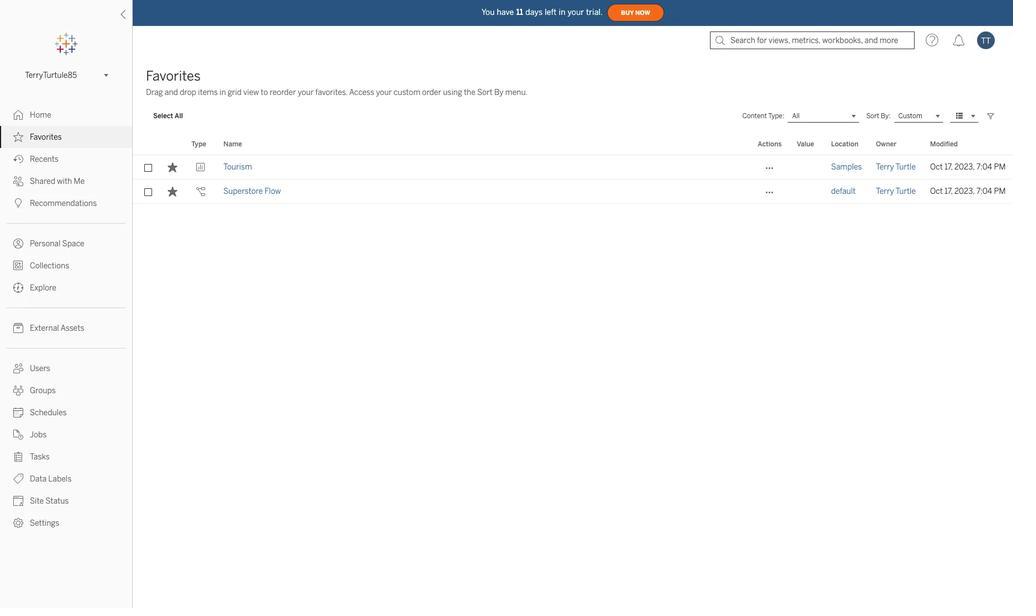 Task type: describe. For each thing, give the bounding box(es) containing it.
external
[[30, 324, 59, 334]]

row containing superstore flow
[[133, 180, 1013, 205]]

select
[[153, 113, 173, 121]]

list view image
[[955, 112, 965, 122]]

0 horizontal spatial your
[[298, 88, 314, 98]]

oct for default
[[930, 187, 943, 197]]

actions
[[758, 141, 782, 149]]

with
[[57, 177, 72, 186]]

explore link
[[0, 277, 132, 299]]

recents
[[30, 155, 59, 164]]

favorites.
[[315, 88, 348, 98]]

select all
[[153, 113, 183, 121]]

collections link
[[0, 255, 132, 277]]

external assets link
[[0, 317, 132, 340]]

modified
[[930, 141, 958, 149]]

name
[[223, 141, 242, 149]]

11
[[516, 8, 523, 17]]

view image
[[196, 163, 205, 173]]

groups link
[[0, 380, 132, 402]]

sort by:
[[866, 113, 891, 121]]

trial.
[[586, 8, 603, 17]]

value
[[797, 141, 814, 149]]

all inside popup button
[[792, 113, 800, 121]]

7:04 for samples
[[977, 163, 992, 173]]

2 horizontal spatial your
[[568, 8, 584, 17]]

explore
[[30, 284, 56, 293]]

to
[[261, 88, 268, 98]]

favorites drag and drop items in grid view to reorder your favorites. access your custom order using the sort by menu.
[[146, 69, 528, 98]]

labels
[[48, 475, 72, 485]]

favorites for favorites
[[30, 133, 62, 142]]

navigation panel element
[[0, 33, 132, 535]]

default link
[[831, 180, 856, 205]]

collections
[[30, 262, 69, 271]]

data
[[30, 475, 47, 485]]

superstore flow
[[223, 187, 281, 197]]

terry turtle link for samples
[[876, 156, 916, 180]]

cell for default
[[790, 180, 825, 205]]

jobs
[[30, 431, 47, 440]]

home
[[30, 111, 51, 120]]

have
[[497, 8, 514, 17]]

1 horizontal spatial your
[[376, 88, 392, 98]]

favorites for favorites drag and drop items in grid view to reorder your favorites. access your custom order using the sort by menu.
[[146, 69, 201, 85]]

type:
[[768, 113, 785, 121]]

tourism
[[223, 163, 252, 173]]

data labels
[[30, 475, 72, 485]]

view
[[243, 88, 259, 98]]

terryturtule85
[[25, 71, 77, 80]]

cell for samples
[[790, 156, 825, 180]]

jobs link
[[0, 424, 132, 446]]

site
[[30, 497, 44, 507]]

tasks
[[30, 453, 50, 462]]

flow image
[[196, 187, 205, 197]]

users
[[30, 364, 50, 374]]

1 vertical spatial sort
[[866, 113, 879, 121]]

terry for default
[[876, 187, 894, 197]]

by:
[[881, 113, 891, 121]]

17, for default
[[945, 187, 953, 197]]

all button
[[788, 110, 860, 123]]

flow
[[265, 187, 281, 197]]

access
[[349, 88, 374, 98]]

custom
[[899, 112, 923, 120]]

drop
[[180, 88, 196, 98]]

in for favorites
[[220, 88, 226, 98]]

recents link
[[0, 148, 132, 170]]

you have 11 days left in your trial.
[[482, 8, 603, 17]]

17, for samples
[[945, 163, 953, 173]]

site status link
[[0, 491, 132, 513]]

personal
[[30, 239, 61, 249]]

external assets
[[30, 324, 84, 334]]

grid
[[228, 88, 242, 98]]

terry for samples
[[876, 163, 894, 173]]

personal space link
[[0, 233, 132, 255]]

custom button
[[894, 110, 944, 123]]

oct 17, 2023, 7:04 pm for default
[[930, 187, 1006, 197]]

status
[[45, 497, 69, 507]]

settings
[[30, 519, 59, 529]]

recommendations link
[[0, 192, 132, 215]]

buy now
[[621, 10, 650, 17]]

reorder
[[270, 88, 296, 98]]

custom
[[394, 88, 420, 98]]



Task type: vqa. For each thing, say whether or not it's contained in the screenshot.
are
no



Task type: locate. For each thing, give the bounding box(es) containing it.
1 2023, from the top
[[955, 163, 975, 173]]

0 horizontal spatial favorites
[[30, 133, 62, 142]]

1 turtle from the top
[[896, 163, 916, 173]]

main navigation. press the up and down arrow keys to access links. element
[[0, 104, 132, 535]]

1 all from the left
[[175, 113, 183, 121]]

2 cell from the top
[[790, 180, 825, 205]]

using
[[443, 88, 462, 98]]

pm for samples
[[994, 163, 1006, 173]]

1 row from the top
[[133, 156, 1013, 180]]

row group containing tourism
[[133, 156, 1013, 205]]

terry right default
[[876, 187, 894, 197]]

and
[[165, 88, 178, 98]]

schedules link
[[0, 402, 132, 424]]

terry turtle
[[876, 163, 916, 173], [876, 187, 916, 197]]

row
[[133, 156, 1013, 180], [133, 180, 1013, 205]]

tourism link
[[223, 156, 252, 180]]

all right select
[[175, 113, 183, 121]]

turtle
[[896, 163, 916, 173], [896, 187, 916, 197]]

content
[[742, 113, 767, 121]]

turtle for samples
[[896, 163, 916, 173]]

cell down value
[[790, 156, 825, 180]]

terry turtle link
[[876, 156, 916, 180], [876, 180, 916, 205]]

you
[[482, 8, 495, 17]]

shared
[[30, 177, 55, 186]]

2 oct from the top
[[930, 187, 943, 197]]

items
[[198, 88, 218, 98]]

buy now button
[[607, 4, 664, 22]]

7:04
[[977, 163, 992, 173], [977, 187, 992, 197]]

oct 17, 2023, 7:04 pm
[[930, 163, 1006, 173], [930, 187, 1006, 197]]

0 vertical spatial 17,
[[945, 163, 953, 173]]

recommendations
[[30, 199, 97, 209]]

tasks link
[[0, 446, 132, 468]]

samples
[[831, 163, 862, 173]]

1 terry turtle from the top
[[876, 163, 916, 173]]

0 vertical spatial oct 17, 2023, 7:04 pm
[[930, 163, 1006, 173]]

2 terry turtle from the top
[[876, 187, 916, 197]]

1 oct from the top
[[930, 163, 943, 173]]

0 vertical spatial oct
[[930, 163, 943, 173]]

2 row from the top
[[133, 180, 1013, 205]]

1 7:04 from the top
[[977, 163, 992, 173]]

owner
[[876, 141, 897, 149]]

users link
[[0, 358, 132, 380]]

0 vertical spatial 7:04
[[977, 163, 992, 173]]

location
[[831, 141, 859, 149]]

terry turtle for default
[[876, 187, 916, 197]]

favorites link
[[0, 126, 132, 148]]

Search for views, metrics, workbooks, and more text field
[[710, 32, 915, 50]]

type
[[191, 141, 206, 149]]

2023, for samples
[[955, 163, 975, 173]]

pm for default
[[994, 187, 1006, 197]]

1 vertical spatial turtle
[[896, 187, 916, 197]]

1 vertical spatial oct
[[930, 187, 943, 197]]

terryturtule85 button
[[20, 69, 112, 82]]

cell
[[790, 156, 825, 180], [790, 180, 825, 205]]

1 vertical spatial 17,
[[945, 187, 953, 197]]

groups
[[30, 387, 56, 396]]

1 horizontal spatial all
[[792, 113, 800, 121]]

your right reorder
[[298, 88, 314, 98]]

in for you
[[559, 8, 566, 17]]

2 2023, from the top
[[955, 187, 975, 197]]

0 horizontal spatial in
[[220, 88, 226, 98]]

oct
[[930, 163, 943, 173], [930, 187, 943, 197]]

1 horizontal spatial in
[[559, 8, 566, 17]]

2 terry turtle link from the top
[[876, 180, 916, 205]]

space
[[62, 239, 84, 249]]

0 vertical spatial favorites
[[146, 69, 201, 85]]

0 horizontal spatial sort
[[477, 88, 493, 98]]

me
[[74, 177, 85, 186]]

days
[[526, 8, 543, 17]]

assets
[[61, 324, 84, 334]]

all right type:
[[792, 113, 800, 121]]

1 vertical spatial oct 17, 2023, 7:04 pm
[[930, 187, 1006, 197]]

terry
[[876, 163, 894, 173], [876, 187, 894, 197]]

0 vertical spatial pm
[[994, 163, 1006, 173]]

2 terry from the top
[[876, 187, 894, 197]]

select all button
[[146, 110, 190, 123]]

sort inside favorites drag and drop items in grid view to reorder your favorites. access your custom order using the sort by menu.
[[477, 88, 493, 98]]

terry turtle for samples
[[876, 163, 916, 173]]

1 oct 17, 2023, 7:04 pm from the top
[[930, 163, 1006, 173]]

turtle for default
[[896, 187, 916, 197]]

0 vertical spatial 2023,
[[955, 163, 975, 173]]

2 turtle from the top
[[896, 187, 916, 197]]

1 horizontal spatial sort
[[866, 113, 879, 121]]

0 horizontal spatial all
[[175, 113, 183, 121]]

home link
[[0, 104, 132, 126]]

1 pm from the top
[[994, 163, 1006, 173]]

all inside button
[[175, 113, 183, 121]]

1 vertical spatial favorites
[[30, 133, 62, 142]]

1 vertical spatial 2023,
[[955, 187, 975, 197]]

sort left the by
[[477, 88, 493, 98]]

in right left
[[559, 8, 566, 17]]

your right the access
[[376, 88, 392, 98]]

2 17, from the top
[[945, 187, 953, 197]]

favorites inside main navigation. press the up and down arrow keys to access links. element
[[30, 133, 62, 142]]

the
[[464, 88, 476, 98]]

0 vertical spatial in
[[559, 8, 566, 17]]

grid containing tourism
[[133, 135, 1013, 609]]

1 vertical spatial in
[[220, 88, 226, 98]]

favorites up and
[[146, 69, 201, 85]]

schedules
[[30, 409, 67, 418]]

1 vertical spatial terry
[[876, 187, 894, 197]]

favorites
[[146, 69, 201, 85], [30, 133, 62, 142]]

grid
[[133, 135, 1013, 609]]

menu.
[[505, 88, 528, 98]]

drag
[[146, 88, 163, 98]]

buy
[[621, 10, 634, 17]]

in left 'grid'
[[220, 88, 226, 98]]

site status
[[30, 497, 69, 507]]

superstore
[[223, 187, 263, 197]]

cell left default "link"
[[790, 180, 825, 205]]

samples link
[[831, 156, 862, 180]]

1 17, from the top
[[945, 163, 953, 173]]

2 7:04 from the top
[[977, 187, 992, 197]]

in inside favorites drag and drop items in grid view to reorder your favorites. access your custom order using the sort by menu.
[[220, 88, 226, 98]]

personal space
[[30, 239, 84, 249]]

data labels link
[[0, 468, 132, 491]]

1 cell from the top
[[790, 156, 825, 180]]

row group
[[133, 156, 1013, 205]]

1 vertical spatial pm
[[994, 187, 1006, 197]]

1 terry from the top
[[876, 163, 894, 173]]

oct 17, 2023, 7:04 pm for samples
[[930, 163, 1006, 173]]

order
[[422, 88, 441, 98]]

shared with me link
[[0, 170, 132, 192]]

content type:
[[742, 113, 785, 121]]

oct for samples
[[930, 163, 943, 173]]

0 vertical spatial turtle
[[896, 163, 916, 173]]

7:04 for default
[[977, 187, 992, 197]]

terry down "owner"
[[876, 163, 894, 173]]

17,
[[945, 163, 953, 173], [945, 187, 953, 197]]

settings link
[[0, 513, 132, 535]]

2023,
[[955, 163, 975, 173], [955, 187, 975, 197]]

2023, for default
[[955, 187, 975, 197]]

pm
[[994, 163, 1006, 173], [994, 187, 1006, 197]]

sort left by: at top
[[866, 113, 879, 121]]

2 all from the left
[[792, 113, 800, 121]]

shared with me
[[30, 177, 85, 186]]

row containing tourism
[[133, 156, 1013, 180]]

left
[[545, 8, 557, 17]]

1 vertical spatial 7:04
[[977, 187, 992, 197]]

by
[[494, 88, 504, 98]]

your left trial. at top right
[[568, 8, 584, 17]]

superstore flow link
[[223, 180, 281, 205]]

now
[[636, 10, 650, 17]]

terry turtle link for default
[[876, 180, 916, 205]]

your
[[568, 8, 584, 17], [298, 88, 314, 98], [376, 88, 392, 98]]

1 vertical spatial terry turtle
[[876, 187, 916, 197]]

2 pm from the top
[[994, 187, 1006, 197]]

sort
[[477, 88, 493, 98], [866, 113, 879, 121]]

0 vertical spatial terry turtle
[[876, 163, 916, 173]]

favorites inside favorites drag and drop items in grid view to reorder your favorites. access your custom order using the sort by menu.
[[146, 69, 201, 85]]

0 vertical spatial terry
[[876, 163, 894, 173]]

0 vertical spatial sort
[[477, 88, 493, 98]]

1 terry turtle link from the top
[[876, 156, 916, 180]]

favorites up recents
[[30, 133, 62, 142]]

1 horizontal spatial favorites
[[146, 69, 201, 85]]

2 oct 17, 2023, 7:04 pm from the top
[[930, 187, 1006, 197]]



